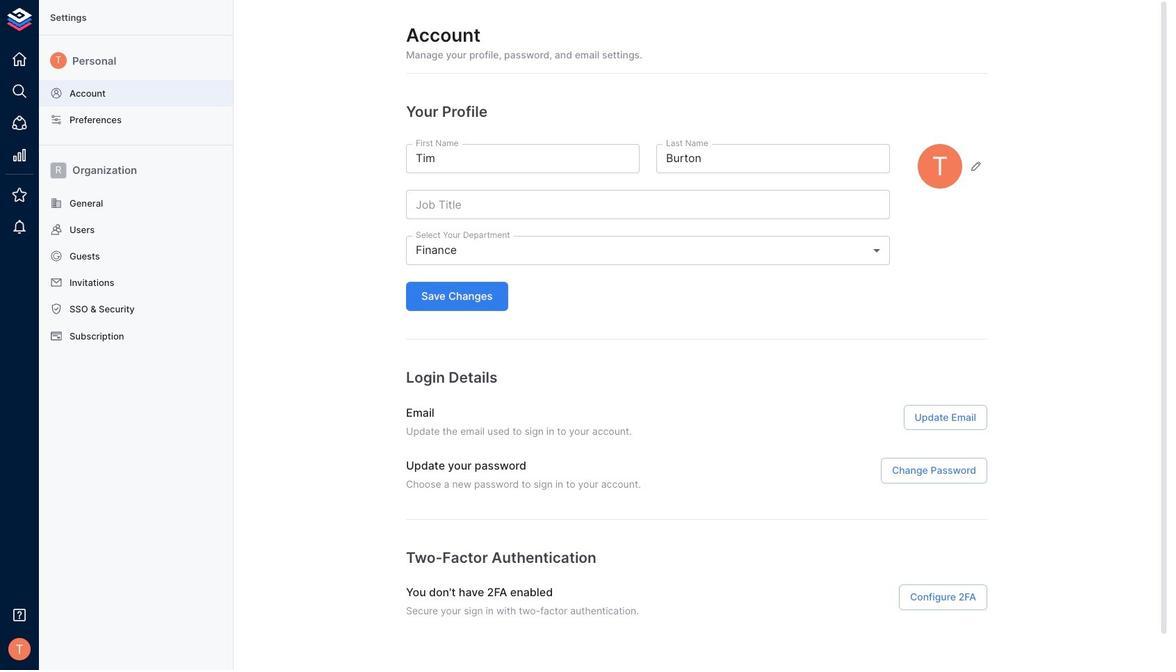 Task type: vqa. For each thing, say whether or not it's contained in the screenshot.
Search Workspaces... text field
no



Task type: describe. For each thing, give the bounding box(es) containing it.
CEO text field
[[406, 190, 891, 219]]



Task type: locate. For each thing, give the bounding box(es) containing it.
Doe text field
[[657, 144, 891, 173]]

John text field
[[406, 144, 640, 173]]

  field
[[406, 236, 891, 265]]



